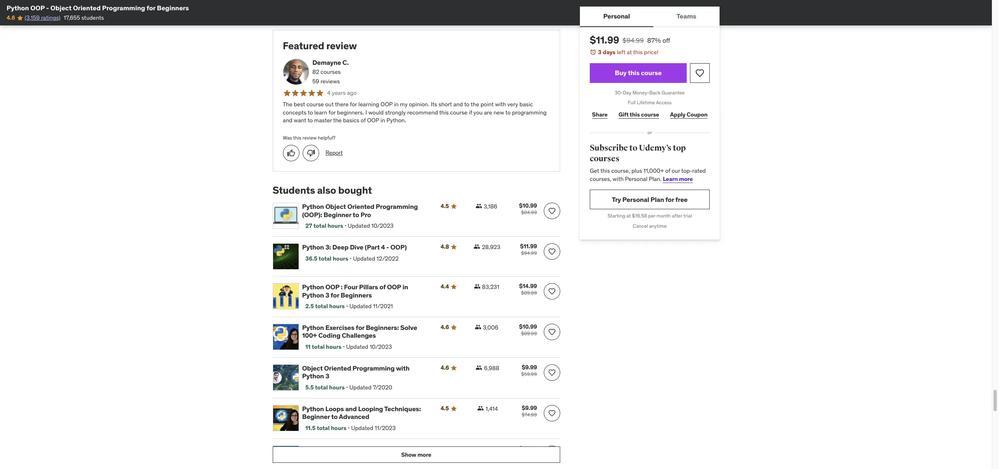 Task type: vqa. For each thing, say whether or not it's contained in the screenshot.
the bottommost 'and'
yes



Task type: locate. For each thing, give the bounding box(es) containing it.
2.5 total hours
[[306, 303, 345, 310]]

oop up the (3,159 ratings)
[[30, 4, 45, 12]]

2 horizontal spatial in
[[403, 283, 408, 292]]

1 wishlist image from the top
[[548, 248, 556, 256]]

2 $9.99 from the top
[[522, 405, 537, 412]]

day
[[623, 89, 631, 96]]

oop left course:
[[326, 446, 340, 454]]

object up 5.5
[[302, 365, 323, 373]]

updated 10/2023 down 'pro'
[[348, 222, 394, 230]]

0 horizontal spatial with
[[396, 365, 410, 373]]

updated down 'pro'
[[348, 222, 370, 230]]

0 vertical spatial beginner
[[324, 211, 352, 219]]

programming inside object oriented programming with python 3
[[353, 365, 395, 373]]

2 vertical spatial of
[[380, 283, 386, 292]]

3 up 5.5 total hours
[[326, 373, 329, 381]]

$89.99 for python exercises for beginners: solve 100+ coding challenges
[[521, 331, 537, 337]]

0 vertical spatial updated 10/2023
[[348, 222, 394, 230]]

hours for object
[[328, 222, 343, 230]]

2 horizontal spatial of
[[665, 167, 670, 175]]

0 horizontal spatial -
[[46, 4, 49, 12]]

1 vertical spatial 4.5
[[441, 405, 449, 413]]

xsmall image
[[475, 324, 482, 331]]

coupon
[[687, 111, 708, 118]]

beginner up 11.5
[[302, 413, 330, 421]]

2 wishlist image from the top
[[548, 288, 556, 296]]

personal up $11.99 $94.99 87% off
[[603, 12, 630, 20]]

10/2023 for challenges
[[370, 343, 392, 351]]

1 horizontal spatial object
[[302, 365, 323, 373]]

11.5 total hours
[[306, 425, 347, 432]]

2 $89.99 from the top
[[521, 331, 537, 337]]

0 vertical spatial 3
[[598, 48, 602, 56]]

my
[[400, 101, 408, 108]]

$94.99
[[623, 36, 644, 44], [521, 250, 537, 257]]

0 vertical spatial wishlist image
[[695, 68, 705, 78]]

for inside the "python exercises for beginners: solve 100+ coding challenges"
[[356, 324, 365, 332]]

with up new
[[495, 101, 506, 108]]

demayne
[[313, 58, 341, 66]]

1 horizontal spatial $94.99
[[623, 36, 644, 44]]

days
[[603, 48, 616, 56]]

course up learn
[[307, 101, 324, 108]]

(3,159
[[25, 14, 40, 22]]

11.5
[[306, 425, 316, 432]]

wishlist image for python object oriented programming (oop): beginner to pro
[[548, 207, 556, 215]]

tab list containing personal
[[580, 7, 720, 27]]

11,000+
[[644, 167, 664, 175]]

total for oop
[[315, 303, 328, 310]]

$94.99 up $14.99
[[521, 250, 537, 257]]

0 vertical spatial courses
[[321, 68, 341, 76]]

$89.99 for python oop : four pillars of oop in python 3 for beginners
[[521, 290, 537, 296]]

python object oriented programming (oop): beginner to pro link
[[302, 203, 431, 219]]

$89.99 inside $14.99 $89.99
[[521, 290, 537, 296]]

of down i
[[361, 117, 366, 124]]

1 vertical spatial personal
[[625, 175, 648, 183]]

3 days left at this price!
[[598, 48, 659, 56]]

1 vertical spatial $10.99
[[519, 324, 537, 331]]

xsmall image left 1,414
[[478, 406, 484, 412]]

course down 'lifetime'
[[641, 111, 659, 118]]

1 vertical spatial wishlist image
[[548, 207, 556, 215]]

1 horizontal spatial more
[[679, 175, 693, 183]]

to up 11.5 total hours
[[331, 413, 338, 421]]

review up c. in the left of the page
[[327, 39, 357, 52]]

personal up $16.58
[[623, 196, 649, 204]]

:
[[341, 283, 343, 292]]

1 vertical spatial $9.99
[[522, 405, 537, 412]]

2 vertical spatial with
[[396, 365, 410, 373]]

programming right 'pro'
[[376, 203, 418, 211]]

1 horizontal spatial -
[[387, 243, 389, 252]]

this for get this course, plus 11,000+ of our top-rated courses, with personal plan.
[[601, 167, 610, 175]]

1 horizontal spatial courses
[[590, 154, 620, 164]]

0 vertical spatial with
[[495, 101, 506, 108]]

hours for oop
[[329, 303, 345, 310]]

object oriented programming with python 3
[[302, 365, 410, 381]]

$94.99 inside $11.99 $94.99
[[521, 250, 537, 257]]

updated for deep
[[353, 255, 375, 262]]

$11.99 up days
[[590, 34, 619, 46]]

more down top-
[[679, 175, 693, 183]]

review
[[327, 39, 357, 52], [303, 135, 317, 141]]

updated down advanced
[[351, 425, 374, 432]]

buy this course
[[615, 69, 662, 77]]

30-
[[615, 89, 623, 96]]

report button
[[326, 149, 343, 157]]

also
[[317, 184, 336, 197]]

- up the ratings) at the top
[[46, 4, 49, 12]]

oriented up 5.5 total hours
[[324, 365, 351, 373]]

1 vertical spatial $11.99
[[520, 243, 537, 250]]

bought
[[338, 184, 372, 197]]

this right buy on the top right
[[628, 69, 640, 77]]

2 vertical spatial 4.6
[[441, 365, 449, 372]]

2 horizontal spatial and
[[454, 101, 463, 108]]

to right new
[[506, 109, 511, 116]]

$94.99 up 3 days left at this price!
[[623, 36, 644, 44]]

xsmall image for python loops and looping techniques: beginner to advanced
[[478, 406, 484, 412]]

1 vertical spatial 4.6
[[441, 324, 449, 331]]

$89.99 up $9.99 $59.99
[[521, 331, 537, 337]]

oop down would
[[367, 117, 379, 124]]

oriented up 17,655 students
[[73, 4, 101, 12]]

and right loops at the left bottom
[[345, 405, 357, 414]]

1 vertical spatial $89.99
[[521, 331, 537, 337]]

to left 'pro'
[[353, 211, 359, 219]]

0 vertical spatial and
[[454, 101, 463, 108]]

report
[[326, 149, 343, 156]]

python loops and looping techniques: beginner to advanced link
[[302, 405, 431, 421]]

4.5 up 4.8
[[441, 203, 449, 210]]

at left $16.58
[[627, 213, 631, 219]]

courses down subscribe
[[590, 154, 620, 164]]

hours for loops
[[331, 425, 347, 432]]

0 vertical spatial 4
[[327, 89, 331, 97]]

to left "udemy's"
[[630, 143, 638, 153]]

apply coupon
[[670, 111, 708, 118]]

of inside get this course, plus 11,000+ of our top-rated courses, with personal plan.
[[665, 167, 670, 175]]

best
[[294, 101, 305, 108]]

wishlist image right $59.99
[[548, 369, 556, 377]]

2 $10.99 from the top
[[519, 324, 537, 331]]

$10.99 for python exercises for beginners: solve 100+ coding challenges
[[519, 324, 537, 331]]

oriented inside python object oriented programming (oop): beginner to pro
[[348, 203, 375, 211]]

total down 3: on the bottom left of page
[[319, 255, 332, 262]]

this inside get this course, plus 11,000+ of our top-rated courses, with personal plan.
[[601, 167, 610, 175]]

$10.99 right 3,186
[[519, 202, 537, 210]]

for
[[147, 4, 156, 12], [350, 101, 357, 108], [329, 109, 336, 116], [666, 196, 674, 204], [331, 291, 339, 299], [356, 324, 365, 332]]

$11.99 down $84.99
[[520, 243, 537, 250]]

0 horizontal spatial of
[[361, 117, 366, 124]]

updated 11/2021
[[350, 303, 393, 310]]

python inside the "python exercises for beginners: solve 100+ coding challenges"
[[302, 324, 324, 332]]

programming up updated 7/2020 on the left
[[353, 365, 395, 373]]

the up you
[[471, 101, 479, 108]]

starting at $16.58 per month after trial cancel anytime
[[608, 213, 692, 229]]

updated 10/2023 for challenges
[[346, 343, 392, 351]]

hours
[[328, 222, 343, 230], [333, 255, 349, 262], [329, 303, 345, 310], [326, 343, 342, 351], [329, 384, 345, 391], [331, 425, 347, 432]]

0 horizontal spatial 4
[[327, 89, 331, 97]]

hours up 'deep'
[[328, 222, 343, 230]]

course,
[[611, 167, 630, 175]]

xsmall image for python oop : four pillars of oop in python 3 for beginners
[[474, 284, 481, 290]]

1 horizontal spatial with
[[495, 101, 506, 108]]

beginner inside python object oriented programming (oop): beginner to pro
[[324, 211, 352, 219]]

2 vertical spatial 3
[[326, 373, 329, 381]]

3 $10.99 from the top
[[519, 446, 537, 453]]

course up back at the top right
[[641, 69, 662, 77]]

total right 2.5
[[315, 303, 328, 310]]

1 vertical spatial and
[[283, 117, 293, 124]]

1 horizontal spatial and
[[345, 405, 357, 414]]

59
[[313, 78, 319, 85]]

0 vertical spatial in
[[394, 101, 399, 108]]

0 horizontal spatial more
[[418, 452, 432, 459]]

and inside python loops and looping techniques: beginner to advanced
[[345, 405, 357, 414]]

concepts
[[283, 109, 307, 116]]

0 vertical spatial of
[[361, 117, 366, 124]]

wishlist image right $10.99 $89.99
[[548, 328, 556, 337]]

1 vertical spatial in
[[381, 117, 385, 124]]

the
[[283, 101, 293, 108]]

$10.99 right 3,006
[[519, 324, 537, 331]]

3
[[598, 48, 602, 56], [326, 291, 329, 299], [326, 373, 329, 381]]

3 inside object oriented programming with python 3
[[326, 373, 329, 381]]

this
[[633, 48, 643, 56], [628, 69, 640, 77], [440, 109, 449, 116], [630, 111, 640, 118], [293, 135, 302, 141], [601, 167, 610, 175]]

updated down object oriented programming with python 3
[[350, 384, 372, 391]]

of inside python oop : four pillars of oop in python 3 for beginners
[[380, 283, 386, 292]]

apply
[[670, 111, 686, 118]]

beginner inside python loops and looping techniques: beginner to advanced
[[302, 413, 330, 421]]

python inside python object oriented programming (oop): beginner to pro
[[302, 203, 324, 211]]

10/2023 down python object oriented programming (oop): beginner to pro link
[[372, 222, 394, 230]]

oriented down "bought"
[[348, 203, 375, 211]]

4.6 for object oriented programming with python 3
[[441, 365, 449, 372]]

with down course,
[[613, 175, 624, 183]]

point
[[481, 101, 494, 108]]

python inside python oop course: master object- oriented programming
[[302, 446, 324, 454]]

1 vertical spatial review
[[303, 135, 317, 141]]

was this review helpful?
[[283, 135, 336, 141]]

0 vertical spatial beginners
[[157, 4, 189, 12]]

1 vertical spatial courses
[[590, 154, 620, 164]]

xsmall image
[[476, 203, 482, 210], [474, 244, 481, 250], [474, 284, 481, 290], [476, 365, 483, 372], [478, 406, 484, 412], [477, 446, 484, 453]]

10/2023 down the beginners:
[[370, 343, 392, 351]]

with
[[495, 101, 506, 108], [613, 175, 624, 183], [396, 365, 410, 373]]

7/2020
[[373, 384, 392, 391]]

python 3: deep dive (part 4 - oop) link
[[302, 243, 431, 252]]

1 $89.99 from the top
[[521, 290, 537, 296]]

total for exercises
[[312, 343, 325, 351]]

courses,
[[590, 175, 611, 183]]

1 4.5 from the top
[[441, 203, 449, 210]]

1 horizontal spatial of
[[380, 283, 386, 292]]

opinion.
[[409, 101, 430, 108]]

1 vertical spatial of
[[665, 167, 670, 175]]

1 vertical spatial 4
[[381, 243, 385, 252]]

pillars
[[359, 283, 378, 292]]

$14.99
[[519, 283, 537, 290]]

wishlist image
[[695, 68, 705, 78], [548, 207, 556, 215], [548, 410, 556, 418]]

of left our
[[665, 167, 670, 175]]

money-
[[633, 89, 649, 96]]

xsmall image left 83,231
[[474, 284, 481, 290]]

1 vertical spatial updated 10/2023
[[346, 343, 392, 351]]

short
[[439, 101, 452, 108]]

11 total hours
[[306, 343, 342, 351]]

0 vertical spatial $11.99
[[590, 34, 619, 46]]

$94.99 inside $11.99 $94.99 87% off
[[623, 36, 644, 44]]

this down short
[[440, 109, 449, 116]]

5.5 total hours
[[306, 384, 345, 391]]

this inside the best course out there for learning oop in my opinion. its short and to the point with very basic concepts to learn for  beginners.  i would strongly recommend this course if you are new to programming and want to master the basics of oop in python.
[[440, 109, 449, 116]]

to right want
[[308, 117, 313, 124]]

0 horizontal spatial in
[[381, 117, 385, 124]]

coding
[[319, 332, 341, 340]]

0 horizontal spatial $11.99
[[520, 243, 537, 250]]

2 vertical spatial object
[[302, 365, 323, 373]]

object inside object oriented programming with python 3
[[302, 365, 323, 373]]

wishlist image right $14.99 $89.99
[[548, 288, 556, 296]]

$10.99 down $74.99
[[519, 446, 537, 453]]

beginner up 27 total hours in the left of the page
[[324, 211, 352, 219]]

helpful?
[[318, 135, 336, 141]]

0 vertical spatial the
[[471, 101, 479, 108]]

personal inside button
[[603, 12, 630, 20]]

0 vertical spatial 4.6
[[7, 14, 15, 22]]

with up techniques:
[[396, 365, 410, 373]]

0 vertical spatial at
[[627, 48, 632, 56]]

oop left : at the left of the page
[[326, 283, 340, 292]]

this for buy this course
[[628, 69, 640, 77]]

this for was this review helpful?
[[293, 135, 302, 141]]

left
[[617, 48, 626, 56]]

36.5 total hours
[[306, 255, 349, 262]]

teams
[[677, 12, 696, 20]]

total right 11
[[312, 343, 325, 351]]

more inside button
[[418, 452, 432, 459]]

$9.99
[[522, 364, 537, 372], [522, 405, 537, 412]]

0 horizontal spatial courses
[[321, 68, 341, 76]]

4.5 up 4.7
[[441, 405, 449, 413]]

10/2023 for pro
[[372, 222, 394, 230]]

0 vertical spatial 4.5
[[441, 203, 449, 210]]

and down concepts
[[283, 117, 293, 124]]

oriented inside object oriented programming with python 3
[[324, 365, 351, 373]]

1 vertical spatial the
[[333, 117, 342, 124]]

1 horizontal spatial review
[[327, 39, 357, 52]]

of right pillars
[[380, 283, 386, 292]]

0 vertical spatial $10.99
[[519, 202, 537, 210]]

beginner for loops
[[302, 413, 330, 421]]

xsmall image left 3,186
[[476, 203, 482, 210]]

updated down python 3: deep dive (part 4 - oop) link
[[353, 255, 375, 262]]

17,655 students
[[64, 14, 104, 22]]

1 vertical spatial object
[[326, 203, 346, 211]]

$89.99 inside $10.99 $89.99
[[521, 331, 537, 337]]

in inside python oop : four pillars of oop in python 3 for beginners
[[403, 283, 408, 292]]

1 vertical spatial with
[[613, 175, 624, 183]]

wishlist image
[[548, 248, 556, 256], [548, 288, 556, 296], [548, 328, 556, 337], [548, 369, 556, 377]]

4.7
[[441, 446, 449, 453]]

1 horizontal spatial 4
[[381, 243, 385, 252]]

$9.99 down $10.99 $89.99
[[522, 364, 537, 372]]

show
[[401, 452, 417, 459]]

oop up strongly
[[381, 101, 393, 108]]

2 4.5 from the top
[[441, 405, 449, 413]]

1 $10.99 from the top
[[519, 202, 537, 210]]

1 horizontal spatial $11.99
[[590, 34, 619, 46]]

$10.99 for python object oriented programming (oop): beginner to pro
[[519, 202, 537, 210]]

learn
[[663, 175, 678, 183]]

4.6 for python exercises for beginners: solve 100+ coding challenges
[[441, 324, 449, 331]]

28,923
[[482, 244, 501, 251]]

1 horizontal spatial beginners
[[341, 291, 372, 299]]

this right was
[[293, 135, 302, 141]]

total right "27"
[[314, 222, 326, 230]]

python inside python loops and looping techniques: beginner to advanced
[[302, 405, 324, 414]]

2 vertical spatial in
[[403, 283, 408, 292]]

apply coupon button
[[668, 107, 710, 123]]

and right short
[[454, 101, 463, 108]]

$9.99 inside $9.99 $59.99
[[522, 364, 537, 372]]

1 vertical spatial $94.99
[[521, 250, 537, 257]]

this inside button
[[628, 69, 640, 77]]

$9.99 inside $9.99 $74.99
[[522, 405, 537, 412]]

1 vertical spatial at
[[627, 213, 631, 219]]

10/2023
[[372, 222, 394, 230], [370, 343, 392, 351]]

1 vertical spatial more
[[418, 452, 432, 459]]

courses up reviews at the top left of page
[[321, 68, 341, 76]]

0 horizontal spatial the
[[333, 117, 342, 124]]

buy
[[615, 69, 627, 77]]

total
[[314, 222, 326, 230], [319, 255, 332, 262], [315, 303, 328, 310], [312, 343, 325, 351], [315, 384, 328, 391], [317, 425, 330, 432]]

hours down 'deep'
[[333, 255, 349, 262]]

get this course, plus 11,000+ of our top-rated courses, with personal plan.
[[590, 167, 706, 183]]

0 vertical spatial 10/2023
[[372, 222, 394, 230]]

2 vertical spatial wishlist image
[[548, 410, 556, 418]]

programming down updated 11/2023
[[331, 454, 373, 462]]

python exercises for beginners: solve 100+ coding challenges link
[[302, 324, 431, 340]]

the
[[471, 101, 479, 108], [333, 117, 342, 124]]

challenges
[[342, 332, 376, 340]]

review up the mark as unhelpful image on the left of page
[[303, 135, 317, 141]]

0 horizontal spatial object
[[50, 4, 72, 12]]

3 up 2.5 total hours
[[326, 291, 329, 299]]

or
[[648, 130, 652, 136]]

2 horizontal spatial with
[[613, 175, 624, 183]]

0 vertical spatial $94.99
[[623, 36, 644, 44]]

object oriented programming with python 3 link
[[302, 365, 431, 381]]

$89.99 up $10.99 $89.99
[[521, 290, 537, 296]]

0 vertical spatial $89.99
[[521, 290, 537, 296]]

0 vertical spatial review
[[327, 39, 357, 52]]

0 vertical spatial $9.99
[[522, 364, 537, 372]]

xsmall image left 28,923
[[474, 244, 481, 250]]

1 vertical spatial beginner
[[302, 413, 330, 421]]

personal down plus at the right top of the page
[[625, 175, 648, 183]]

$9.99 down $59.99
[[522, 405, 537, 412]]

tab list
[[580, 7, 720, 27]]

2 horizontal spatial object
[[326, 203, 346, 211]]

0 vertical spatial personal
[[603, 12, 630, 20]]

0 horizontal spatial $94.99
[[521, 250, 537, 257]]

3 wishlist image from the top
[[548, 328, 556, 337]]

try
[[612, 196, 621, 204]]

rated
[[692, 167, 706, 175]]

course inside button
[[641, 69, 662, 77]]

oriented down 11.5
[[302, 454, 329, 462]]

updated for oriented
[[348, 222, 370, 230]]

learning
[[359, 101, 379, 108]]

hours down : at the left of the page
[[329, 303, 345, 310]]

0 vertical spatial object
[[50, 4, 72, 12]]

2 vertical spatial and
[[345, 405, 357, 414]]

at right left
[[627, 48, 632, 56]]

updated down python oop : four pillars of oop in python 3 for beginners
[[350, 303, 372, 310]]

1 $9.99 from the top
[[522, 364, 537, 372]]

2 vertical spatial $10.99
[[519, 446, 537, 453]]

updated 10/2023 down 'challenges'
[[346, 343, 392, 351]]

0 horizontal spatial beginners
[[157, 4, 189, 12]]

more for show more
[[418, 452, 432, 459]]

python for python 3: deep dive (part 4 - oop)
[[302, 243, 324, 252]]

3 right the 'alarm' icon
[[598, 48, 602, 56]]

wishlist image for in
[[548, 288, 556, 296]]

1 vertical spatial 3
[[326, 291, 329, 299]]

beginners:
[[366, 324, 399, 332]]

wishlist image right $11.99 $94.99
[[548, 248, 556, 256]]

programming inside python object oriented programming (oop): beginner to pro
[[376, 203, 418, 211]]

this up courses,
[[601, 167, 610, 175]]

4 right (part
[[381, 243, 385, 252]]

0 horizontal spatial review
[[303, 135, 317, 141]]

0 vertical spatial more
[[679, 175, 693, 183]]

1 vertical spatial beginners
[[341, 291, 372, 299]]

(oop):
[[302, 211, 322, 219]]

2 vertical spatial personal
[[623, 196, 649, 204]]

hours up loops at the left bottom
[[329, 384, 345, 391]]

total right 11.5
[[317, 425, 330, 432]]

4 left years
[[327, 89, 331, 97]]

1 horizontal spatial the
[[471, 101, 479, 108]]

updated down 'challenges'
[[346, 343, 369, 351]]

this right the gift
[[630, 111, 640, 118]]

in down would
[[381, 117, 385, 124]]

5.5
[[306, 384, 314, 391]]

1 vertical spatial 10/2023
[[370, 343, 392, 351]]

wishlist image for python loops and looping techniques: beginner to advanced
[[548, 410, 556, 418]]

4 wishlist image from the top
[[548, 369, 556, 377]]

to left learn
[[308, 109, 313, 116]]

3:
[[326, 243, 331, 252]]



Task type: describe. For each thing, give the bounding box(es) containing it.
total for object
[[314, 222, 326, 230]]

beginners.
[[337, 109, 364, 116]]

87%
[[647, 36, 661, 44]]

courses inside subscribe to udemy's top courses
[[590, 154, 620, 164]]

featured review
[[283, 39, 357, 52]]

total for oriented
[[315, 384, 328, 391]]

course:
[[341, 446, 364, 454]]

python for python oop course: master object- oriented programming
[[302, 446, 324, 454]]

for inside python oop : four pillars of oop in python 3 for beginners
[[331, 291, 339, 299]]

0 horizontal spatial and
[[283, 117, 293, 124]]

hours for oriented
[[329, 384, 345, 391]]

mark as unhelpful image
[[307, 149, 315, 157]]

learn more link
[[663, 175, 693, 183]]

wishlist image for oop)
[[548, 248, 556, 256]]

exercises
[[326, 324, 355, 332]]

month
[[657, 213, 671, 219]]

$14.99 $89.99
[[519, 283, 537, 296]]

12/2022
[[377, 255, 399, 262]]

python inside object oriented programming with python 3
[[302, 373, 324, 381]]

share
[[592, 111, 608, 118]]

3,006
[[483, 324, 499, 332]]

11/2023
[[375, 425, 396, 432]]

beginner for object
[[324, 211, 352, 219]]

to inside subscribe to udemy's top courses
[[630, 143, 638, 153]]

if
[[469, 109, 472, 116]]

4.5 for python object oriented programming (oop): beginner to pro
[[441, 203, 449, 210]]

reviews
[[321, 78, 340, 85]]

python for python oop : four pillars of oop in python 3 for beginners
[[302, 283, 324, 292]]

wishlist image for challenges
[[548, 328, 556, 337]]

top-
[[681, 167, 692, 175]]

1 vertical spatial -
[[387, 243, 389, 252]]

top
[[673, 143, 686, 153]]

beginners inside python oop : four pillars of oop in python 3 for beginners
[[341, 291, 372, 299]]

36.5
[[306, 255, 318, 262]]

course for buy
[[641, 69, 662, 77]]

4.5 for python loops and looping techniques: beginner to advanced
[[441, 405, 449, 413]]

years
[[332, 89, 346, 97]]

updated for :
[[350, 303, 372, 310]]

hours for 3:
[[333, 255, 349, 262]]

$11.99 for $11.99 $94.99 87% off
[[590, 34, 619, 46]]

gift this course link
[[616, 107, 662, 123]]

students
[[81, 14, 104, 22]]

techniques:
[[384, 405, 421, 414]]

of for get this course, plus 11,000+ of our top-rated courses, with personal plan.
[[665, 167, 670, 175]]

python for python object oriented programming (oop): beginner to pro
[[302, 203, 324, 211]]

of for python oop : four pillars of oop in python 3 for beginners
[[380, 283, 386, 292]]

total for loops
[[317, 425, 330, 432]]

course for the
[[307, 101, 324, 108]]

python.
[[387, 117, 406, 124]]

cancel
[[633, 223, 648, 229]]

$94.99 for $11.99 $94.99 87% off
[[623, 36, 644, 44]]

python for python exercises for beginners: solve 100+ coding challenges
[[302, 324, 324, 332]]

3,186
[[484, 203, 498, 211]]

ratings)
[[41, 14, 60, 22]]

(part
[[365, 243, 380, 252]]

with inside the best course out there for learning oop in my opinion. its short and to the point with very basic concepts to learn for  beginners.  i would strongly recommend this course if you are new to programming and want to master the basics of oop in python.
[[495, 101, 506, 108]]

updated for programming
[[350, 384, 372, 391]]

updated for and
[[351, 425, 374, 432]]

starting
[[608, 213, 625, 219]]

gift
[[619, 111, 629, 118]]

c.
[[343, 58, 349, 66]]

with inside object oriented programming with python 3
[[396, 365, 410, 373]]

gift this course
[[619, 111, 659, 118]]

was
[[283, 135, 292, 141]]

xsmall image for object oriented programming with python 3
[[476, 365, 483, 372]]

python oop course: master object- oriented programming
[[302, 446, 412, 462]]

loops
[[326, 405, 344, 414]]

course left the if
[[450, 109, 468, 116]]

oop up 11/2021
[[387, 283, 401, 292]]

this for gift this course
[[630, 111, 640, 118]]

students
[[273, 184, 315, 197]]

out
[[325, 101, 334, 108]]

updated 12/2022
[[353, 255, 399, 262]]

oriented inside python oop course: master object- oriented programming
[[302, 454, 329, 462]]

$11.99 for $11.99 $94.99
[[520, 243, 537, 250]]

alarm image
[[590, 49, 597, 55]]

$74.99
[[522, 412, 537, 418]]

courses inside demayne c. 82 courses 59 reviews
[[321, 68, 341, 76]]

featured
[[283, 39, 324, 52]]

personal button
[[580, 7, 653, 26]]

total for 3:
[[319, 255, 332, 262]]

27
[[306, 222, 312, 230]]

trial
[[684, 213, 692, 219]]

oop inside python oop course: master object- oriented programming
[[326, 446, 340, 454]]

to inside python object oriented programming (oop): beginner to pro
[[353, 211, 359, 219]]

python for python oop - object oriented programming for beginners
[[7, 4, 29, 12]]

very
[[508, 101, 518, 108]]

solve
[[400, 324, 417, 332]]

1 horizontal spatial in
[[394, 101, 399, 108]]

100+
[[302, 332, 317, 340]]

$10.99 $89.99
[[519, 324, 537, 337]]

hours for exercises
[[326, 343, 342, 351]]

(3,159 ratings)
[[25, 14, 60, 22]]

xsmall image for python 3: deep dive (part 4 - oop)
[[474, 244, 481, 250]]

python oop : four pillars of oop in python 3 for beginners link
[[302, 283, 431, 299]]

demayne collins image
[[283, 59, 309, 85]]

deep
[[333, 243, 349, 252]]

updated for for
[[346, 343, 369, 351]]

personal inside "link"
[[623, 196, 649, 204]]

advanced
[[339, 413, 369, 421]]

learn more
[[663, 175, 693, 183]]

recommend
[[407, 109, 438, 116]]

17,655
[[64, 14, 80, 22]]

11/2021
[[373, 303, 393, 310]]

$59.99
[[521, 372, 537, 378]]

i
[[366, 109, 367, 116]]

83,231
[[482, 284, 500, 291]]

0 vertical spatial -
[[46, 4, 49, 12]]

access
[[656, 100, 672, 106]]

its
[[431, 101, 437, 108]]

xsmall image for python object oriented programming (oop): beginner to pro
[[476, 203, 482, 210]]

with inside get this course, plus 11,000+ of our top-rated courses, with personal plan.
[[613, 175, 624, 183]]

more for learn more
[[679, 175, 693, 183]]

programming inside python oop course: master object- oriented programming
[[331, 454, 373, 462]]

price!
[[644, 48, 659, 56]]

at inside starting at $16.58 per month after trial cancel anytime
[[627, 213, 631, 219]]

mark as helpful image
[[287, 149, 295, 157]]

2.5
[[306, 303, 314, 310]]

11
[[306, 343, 311, 351]]

subscribe
[[590, 143, 628, 153]]

course for gift
[[641, 111, 659, 118]]

there
[[335, 101, 349, 108]]

4.8
[[441, 243, 449, 251]]

of inside the best course out there for learning oop in my opinion. its short and to the point with very basic concepts to learn for  beginners.  i would strongly recommend this course if you are new to programming and want to master the basics of oop in python.
[[361, 117, 366, 124]]

buy this course button
[[590, 63, 687, 83]]

3 inside python oop : four pillars of oop in python 3 for beginners
[[326, 291, 329, 299]]

demayne c. 82 courses 59 reviews
[[313, 58, 349, 85]]

strongly
[[385, 109, 406, 116]]

6,988
[[484, 365, 500, 372]]

lifetime
[[637, 100, 655, 106]]

show more
[[401, 452, 432, 459]]

$9.99 for object oriented programming with python 3
[[522, 364, 537, 372]]

for inside "link"
[[666, 196, 674, 204]]

xsmall image left 929
[[477, 446, 484, 453]]

get
[[590, 167, 599, 175]]

this left price!
[[633, 48, 643, 56]]

python for python loops and looping techniques: beginner to advanced
[[302, 405, 324, 414]]

$94.99 for $11.99 $94.99
[[521, 250, 537, 257]]

to up the if
[[464, 101, 470, 108]]

personal inside get this course, plus 11,000+ of our top-rated courses, with personal plan.
[[625, 175, 648, 183]]

$9.99 $59.99
[[521, 364, 537, 378]]

updated 7/2020
[[350, 384, 392, 391]]

$9.99 for python loops and looping techniques: beginner to advanced
[[522, 405, 537, 412]]

want
[[294, 117, 306, 124]]

python loops and looping techniques: beginner to advanced
[[302, 405, 421, 421]]

to inside python loops and looping techniques: beginner to advanced
[[331, 413, 338, 421]]

object inside python object oriented programming (oop): beginner to pro
[[326, 203, 346, 211]]

our
[[672, 167, 680, 175]]

updated 10/2023 for pro
[[348, 222, 394, 230]]

would
[[369, 109, 384, 116]]

programming up students
[[102, 4, 145, 12]]

you
[[474, 109, 483, 116]]



